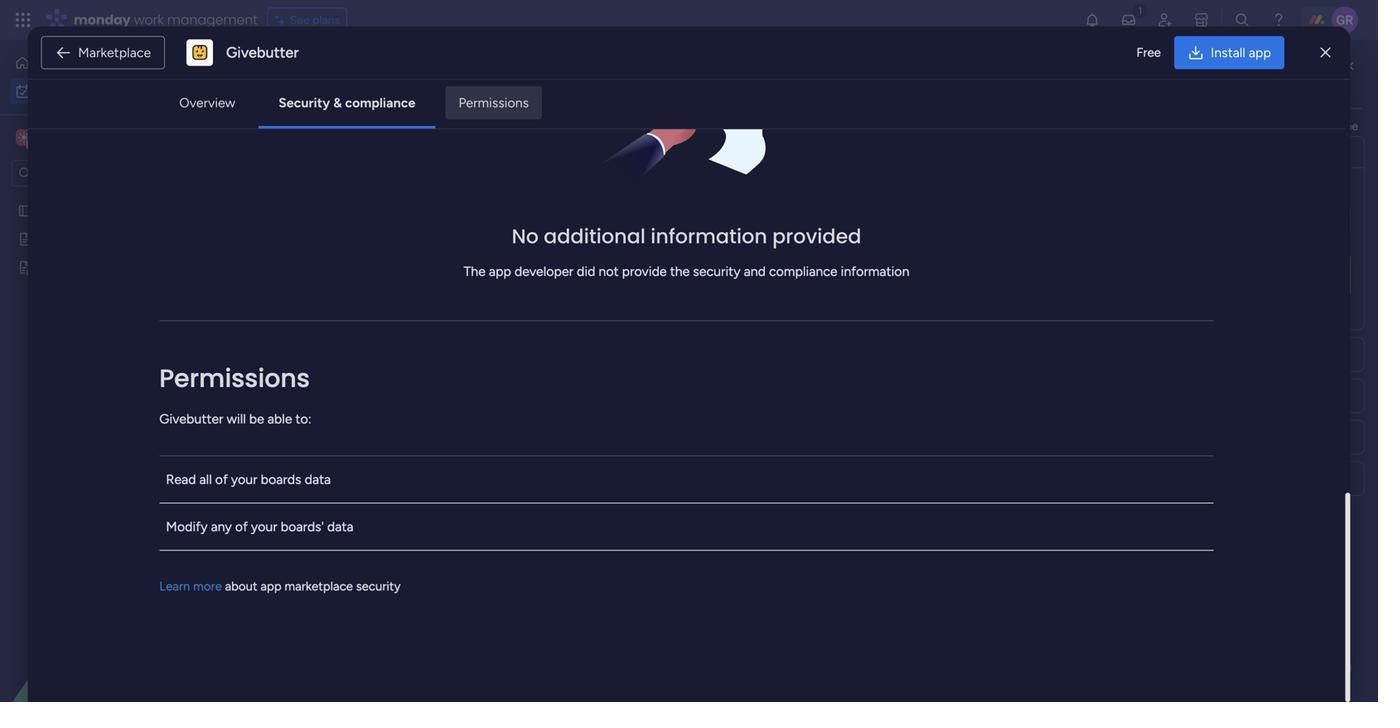 Task type: vqa. For each thing, say whether or not it's contained in the screenshot.
app within the button
yes



Task type: locate. For each thing, give the bounding box(es) containing it.
1 vertical spatial permissions
[[159, 361, 310, 396]]

the
[[464, 263, 486, 279]]

any
[[211, 519, 232, 534]]

monday marketplace image
[[1194, 12, 1210, 28]]

overview
[[179, 95, 235, 111]]

the left boards,
[[1107, 119, 1124, 133]]

item
[[305, 358, 329, 372], [305, 537, 329, 551]]

security down no additional information provided
[[693, 263, 741, 279]]

workspace
[[70, 130, 136, 145]]

&
[[333, 95, 342, 111]]

boards,
[[1127, 119, 1165, 133]]

invite members image
[[1157, 12, 1174, 28]]

modify
[[166, 519, 208, 534]]

no additional information provided image
[[596, 27, 778, 199]]

givebutter
[[226, 44, 299, 61], [159, 411, 223, 427]]

0 vertical spatial public board image
[[17, 203, 33, 219]]

0 vertical spatial permissions
[[459, 95, 529, 111]]

0 vertical spatial add
[[281, 358, 303, 372]]

of
[[215, 471, 228, 487], [235, 519, 248, 534]]

0 vertical spatial week
[[313, 413, 352, 434]]

columns
[[1168, 119, 1212, 133]]

1 vertical spatial week
[[316, 473, 355, 494]]

week right next
[[316, 473, 355, 494]]

group
[[739, 264, 772, 278]]

to
[[1299, 74, 1312, 88]]

givebutter left will
[[159, 411, 223, 427]]

and
[[1215, 119, 1234, 133], [744, 263, 766, 279]]

add up to:
[[281, 358, 303, 372]]

your
[[231, 471, 257, 487], [251, 519, 277, 534]]

1 vertical spatial greg robinson image
[[1088, 263, 1113, 288]]

your left 'boards''
[[251, 519, 277, 534]]

0 vertical spatial greg robinson image
[[1332, 7, 1359, 33]]

item up to:
[[305, 358, 329, 372]]

0 horizontal spatial givebutter
[[159, 411, 223, 427]]

to
[[1326, 119, 1338, 133]]

your left "boards"
[[231, 471, 257, 487]]

later /
[[279, 592, 332, 613]]

1 vertical spatial + add item
[[271, 537, 329, 551]]

2 public board image from the top
[[17, 231, 33, 247]]

+ add item up to:
[[271, 358, 329, 372]]

app inside button
[[1249, 45, 1271, 61]]

0 vertical spatial givebutter
[[226, 44, 299, 61]]

1 vertical spatial of
[[235, 519, 248, 534]]

learn more link
[[159, 579, 222, 594]]

app right install
[[1249, 45, 1271, 61]]

1 vertical spatial +
[[271, 537, 278, 551]]

2 + from the top
[[271, 537, 278, 551]]

of right any
[[235, 519, 248, 534]]

2 horizontal spatial app
[[1249, 45, 1271, 61]]

1 horizontal spatial and
[[1215, 119, 1234, 133]]

provide
[[622, 263, 667, 279]]

None text field
[[1074, 206, 1351, 235]]

the right provide
[[670, 263, 690, 279]]

home link
[[10, 50, 201, 76]]

add
[[281, 358, 303, 372], [281, 537, 303, 551]]

main content
[[220, 40, 1378, 702]]

this week /
[[279, 413, 368, 434]]

read all of your boards data
[[166, 471, 331, 487]]

my
[[245, 63, 283, 99]]

0 vertical spatial information
[[651, 222, 767, 250]]

information up the app developer did not provide the security and compliance information
[[651, 222, 767, 250]]

/
[[356, 413, 364, 434], [359, 473, 367, 494], [320, 592, 328, 613]]

1 vertical spatial information
[[841, 263, 910, 279]]

additional
[[544, 222, 646, 250]]

new item
[[269, 507, 320, 521]]

1 horizontal spatial of
[[235, 519, 248, 534]]

+ add item down 'boards''
[[271, 537, 329, 551]]

givebutter up the my
[[226, 44, 299, 61]]

+ up able
[[271, 358, 278, 372]]

0 vertical spatial and
[[1215, 119, 1234, 133]]

marketplace button
[[41, 36, 165, 69]]

my work
[[245, 63, 356, 99]]

workspace image
[[16, 128, 32, 147], [18, 128, 30, 147]]

data up item
[[305, 471, 331, 487]]

1 horizontal spatial information
[[841, 263, 910, 279]]

later
[[279, 592, 317, 613]]

1 horizontal spatial givebutter
[[226, 44, 299, 61]]

list box
[[0, 194, 211, 505]]

data for read all of your boards data
[[305, 471, 331, 487]]

0 vertical spatial /
[[356, 413, 364, 434]]

next
[[279, 473, 312, 494]]

information down provided
[[841, 263, 910, 279]]

see plans
[[290, 13, 340, 27]]

all
[[199, 471, 212, 487]]

0 horizontal spatial of
[[215, 471, 228, 487]]

overview button
[[166, 86, 249, 119]]

people
[[1237, 119, 1273, 133]]

1 vertical spatial givebutter
[[159, 411, 223, 427]]

new
[[269, 507, 294, 521]]

and left people
[[1215, 119, 1234, 133]]

compliance up filter dashboard by text 'search field'
[[345, 95, 416, 111]]

week
[[313, 413, 352, 434], [316, 473, 355, 494]]

public board image
[[17, 203, 33, 219], [17, 231, 33, 247]]

/ right to:
[[356, 413, 364, 434]]

+ down modify any of your boards' data
[[271, 537, 278, 551]]

1 horizontal spatial app
[[489, 263, 511, 279]]

plans
[[313, 13, 340, 27]]

lottie animation image
[[0, 535, 211, 702]]

app for the
[[489, 263, 511, 279]]

be
[[249, 411, 264, 427]]

greg robinson image
[[1332, 7, 1359, 33], [1088, 263, 1113, 288]]

1 vertical spatial data
[[327, 519, 354, 534]]

0 vertical spatial data
[[305, 471, 331, 487]]

security
[[693, 263, 741, 279], [356, 579, 401, 594]]

0 vertical spatial of
[[215, 471, 228, 487]]

to do list
[[1299, 74, 1346, 88]]

boards'
[[281, 519, 324, 534]]

0 vertical spatial item
[[305, 358, 329, 372]]

0 horizontal spatial compliance
[[345, 95, 416, 111]]

1 vertical spatial your
[[251, 519, 277, 534]]

/ right later
[[320, 592, 328, 613]]

compliance down provided
[[769, 263, 838, 279]]

see
[[290, 13, 310, 27]]

lottie animation element
[[0, 535, 211, 702]]

1 horizontal spatial permissions
[[459, 95, 529, 111]]

1 + from the top
[[271, 358, 278, 372]]

0 vertical spatial app
[[1249, 45, 1271, 61]]

app right the
[[489, 263, 511, 279]]

0 vertical spatial the
[[1107, 119, 1124, 133]]

0 horizontal spatial greg robinson image
[[1088, 263, 1113, 288]]

data
[[305, 471, 331, 487], [327, 519, 354, 534]]

item
[[297, 507, 320, 521]]

main workspace
[[38, 130, 136, 145]]

0 horizontal spatial information
[[651, 222, 767, 250]]

+ add item
[[271, 358, 329, 372], [271, 537, 329, 551]]

1 vertical spatial public board image
[[17, 231, 33, 247]]

0 vertical spatial compliance
[[345, 95, 416, 111]]

app right about
[[261, 579, 282, 594]]

1 vertical spatial compliance
[[769, 263, 838, 279]]

1 add from the top
[[281, 358, 303, 372]]

monday work management
[[74, 10, 258, 29]]

1 horizontal spatial compliance
[[769, 263, 838, 279]]

1 vertical spatial add
[[281, 537, 303, 551]]

compliance
[[345, 95, 416, 111], [769, 263, 838, 279]]

help image
[[1271, 12, 1287, 28]]

1 + add item from the top
[[271, 358, 329, 372]]

None search field
[[315, 131, 466, 157]]

1 vertical spatial app
[[489, 263, 511, 279]]

1 horizontal spatial greg robinson image
[[1332, 7, 1359, 33]]

do
[[1315, 74, 1328, 88]]

learn more about app marketplace security
[[159, 579, 401, 594]]

permissions
[[459, 95, 529, 111], [159, 361, 310, 396]]

no additional information provided
[[512, 222, 862, 250]]

app
[[1249, 45, 1271, 61], [489, 263, 511, 279], [261, 579, 282, 594]]

0 horizontal spatial app
[[261, 579, 282, 594]]

permissions inside button
[[459, 95, 529, 111]]

of right all
[[215, 471, 228, 487]]

+
[[271, 358, 278, 372], [271, 537, 278, 551]]

0 vertical spatial +
[[271, 358, 278, 372]]

1 horizontal spatial security
[[693, 263, 741, 279]]

select product image
[[15, 12, 31, 28]]

choose
[[1064, 119, 1104, 133]]

your for boards
[[231, 471, 257, 487]]

/ right next
[[359, 473, 367, 494]]

1 vertical spatial /
[[359, 473, 367, 494]]

security & compliance
[[279, 95, 416, 111]]

data right item
[[327, 519, 354, 534]]

0 vertical spatial + add item
[[271, 358, 329, 372]]

the
[[1107, 119, 1124, 133], [670, 263, 690, 279]]

your for boards'
[[251, 519, 277, 534]]

week right to:
[[313, 413, 352, 434]]

0 horizontal spatial the
[[670, 263, 690, 279]]

1 horizontal spatial the
[[1107, 119, 1124, 133]]

1 vertical spatial security
[[356, 579, 401, 594]]

option
[[0, 196, 211, 199]]

add down 'boards''
[[281, 537, 303, 551]]

information
[[651, 222, 767, 250], [841, 263, 910, 279]]

0 vertical spatial your
[[231, 471, 257, 487]]

1 vertical spatial item
[[305, 537, 329, 551]]

1 vertical spatial and
[[744, 263, 766, 279]]

item down 'boards''
[[305, 537, 329, 551]]

security right marketplace at the bottom left of page
[[356, 579, 401, 594]]

and down no additional information provided
[[744, 263, 766, 279]]

2 vertical spatial /
[[320, 592, 328, 613]]



Task type: describe. For each thing, give the bounding box(es) containing it.
provided
[[773, 222, 862, 250]]

customize
[[621, 137, 676, 151]]

security & compliance button
[[265, 86, 429, 119]]

/ for this week /
[[356, 413, 364, 434]]

workspace selection element
[[16, 128, 138, 149]]

home option
[[10, 50, 201, 76]]

1 public board image from the top
[[17, 203, 33, 219]]

install
[[1211, 45, 1246, 61]]

givebutter will be able to:
[[159, 411, 312, 427]]

/ for next week /
[[359, 473, 367, 494]]

permissions button
[[445, 86, 542, 119]]

search everything image
[[1234, 12, 1251, 28]]

learn
[[159, 579, 190, 594]]

week for next
[[316, 473, 355, 494]]

work
[[289, 63, 356, 99]]

week for this
[[313, 413, 352, 434]]

this
[[279, 413, 309, 434]]

none search field inside main content
[[315, 131, 466, 157]]

notifications image
[[1084, 12, 1101, 28]]

to do list button
[[1269, 68, 1354, 94]]

will
[[227, 411, 246, 427]]

2 item from the top
[[305, 537, 329, 551]]

private board image
[[17, 259, 33, 275]]

givebutter for givebutter will be able to:
[[159, 411, 223, 427]]

dapulse x slim image
[[1321, 43, 1331, 63]]

read
[[166, 471, 196, 487]]

1 vertical spatial the
[[670, 263, 690, 279]]

of for any
[[235, 519, 248, 534]]

main
[[38, 130, 67, 145]]

none text field inside main content
[[1074, 206, 1351, 235]]

customize button
[[594, 131, 683, 157]]

work
[[134, 10, 164, 29]]

main workspace button
[[12, 124, 162, 152]]

see
[[1340, 119, 1358, 133]]

main content containing this week /
[[220, 40, 1378, 702]]

2 vertical spatial app
[[261, 579, 282, 594]]

0 horizontal spatial security
[[356, 579, 401, 594]]

2 add from the top
[[281, 537, 303, 551]]

next week /
[[279, 473, 371, 494]]

monday
[[74, 10, 131, 29]]

management
[[167, 10, 258, 29]]

the inside main content
[[1107, 119, 1124, 133]]

about
[[225, 579, 258, 594]]

list
[[1331, 74, 1346, 88]]

Filter dashboard by text search field
[[315, 131, 466, 157]]

not
[[599, 263, 619, 279]]

you'd
[[1276, 119, 1304, 133]]

install app
[[1211, 45, 1271, 61]]

1 image
[[1133, 1, 1148, 19]]

developer
[[515, 263, 574, 279]]

marketplace
[[78, 45, 151, 61]]

greg robinson image inside main content
[[1088, 263, 1113, 288]]

givebutter for givebutter
[[226, 44, 299, 61]]

update feed image
[[1121, 12, 1137, 28]]

free
[[1137, 45, 1161, 60]]

see plans button
[[267, 7, 347, 32]]

application logo image
[[186, 39, 213, 66]]

boards
[[261, 471, 301, 487]]

2 workspace image from the left
[[18, 128, 30, 147]]

marketplace
[[285, 579, 353, 594]]

0 vertical spatial security
[[693, 263, 741, 279]]

the app developer did not provide the security and compliance information
[[464, 263, 910, 279]]

security
[[279, 95, 330, 111]]

0 horizontal spatial and
[[744, 263, 766, 279]]

of for all
[[215, 471, 228, 487]]

install app button
[[1175, 36, 1285, 69]]

data for modify any of your boards' data
[[327, 519, 354, 534]]

0 horizontal spatial permissions
[[159, 361, 310, 396]]

and inside main content
[[1215, 119, 1234, 133]]

1 workspace image from the left
[[16, 128, 32, 147]]

choose the boards, columns and people you'd like to see
[[1064, 119, 1358, 133]]

did
[[577, 263, 596, 279]]

home
[[36, 56, 68, 70]]

modify any of your boards' data
[[166, 519, 354, 534]]

compliance inside security & compliance button
[[345, 95, 416, 111]]

more
[[193, 579, 222, 594]]

no
[[512, 222, 539, 250]]

board
[[902, 264, 932, 278]]

app for install
[[1249, 45, 1271, 61]]

able
[[268, 411, 292, 427]]

1 item from the top
[[305, 358, 329, 372]]

like
[[1307, 119, 1324, 133]]

to:
[[296, 411, 312, 427]]

2 + add item from the top
[[271, 537, 329, 551]]



